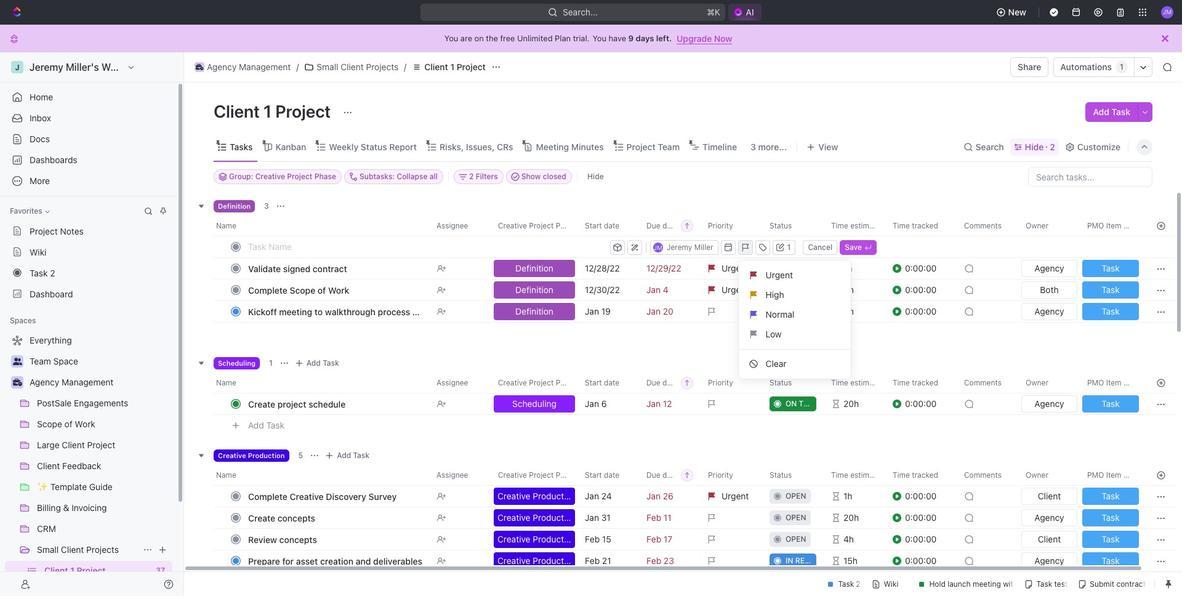 Task type: vqa. For each thing, say whether or not it's contained in the screenshot.
Save button
yes



Task type: describe. For each thing, give the bounding box(es) containing it.
you are on the free unlimited plan trial. you have 9 days left. upgrade now
[[445, 33, 732, 43]]

team
[[658, 141, 680, 152]]

0 vertical spatial projects
[[366, 62, 399, 72]]

add task button up production
[[243, 418, 290, 433]]

scope
[[290, 285, 316, 295]]

definition
[[218, 202, 251, 210]]

1 you from the left
[[445, 33, 458, 43]]

trial.
[[573, 33, 590, 43]]

0 horizontal spatial agency management link
[[30, 373, 170, 392]]

contract
[[313, 263, 347, 274]]

project up 'kanban'
[[276, 101, 331, 121]]

search
[[976, 141, 1004, 152]]

9
[[629, 33, 634, 43]]

asset
[[296, 556, 318, 566]]

weekly
[[329, 141, 359, 152]]

hide 2
[[1025, 141, 1056, 152]]

1 vertical spatial client 1 project
[[214, 101, 335, 121]]

business time image
[[196, 64, 203, 70]]

save button
[[840, 240, 877, 255]]

1 horizontal spatial small client projects link
[[301, 60, 402, 75]]

tree inside sidebar navigation
[[5, 331, 172, 596]]

schedule
[[309, 399, 346, 409]]

add up discovery
[[337, 451, 351, 460]]

‎task
[[30, 268, 48, 278]]

2 for hide 2
[[1050, 141, 1056, 152]]

high button
[[744, 285, 846, 305]]

low button
[[744, 324, 846, 344]]

add up schedule
[[307, 358, 321, 368]]

discovery
[[326, 491, 366, 502]]

2 for ‎task 2
[[50, 268, 55, 278]]

‎task 2 link
[[5, 263, 172, 283]]

search...
[[563, 7, 598, 17]]

complete scope of work
[[248, 285, 349, 295]]

client 1 project link
[[409, 60, 489, 75]]

signed
[[283, 263, 311, 274]]

for
[[282, 556, 294, 566]]

prepare for asset creation and deliverables
[[248, 556, 423, 566]]

small inside tree
[[37, 545, 59, 555]]

favorites
[[10, 206, 42, 216]]

complete creative discovery survey
[[248, 491, 397, 502]]

upgrade now link
[[677, 33, 732, 43]]

dashboards
[[30, 155, 77, 165]]

search button
[[960, 138, 1008, 156]]

project down the are at left top
[[457, 62, 486, 72]]

management inside tree
[[62, 377, 114, 387]]

spaces
[[10, 316, 36, 325]]

project team
[[627, 141, 680, 152]]

kickoff meeting to walkthrough process with client
[[248, 306, 455, 317]]

customize button
[[1062, 138, 1125, 156]]

hide for hide
[[588, 172, 604, 181]]

hide button
[[583, 169, 609, 184]]

automations
[[1061, 62, 1112, 72]]

now
[[714, 33, 732, 43]]

create for create project schedule
[[248, 399, 275, 409]]

kickoff meeting to walkthrough process with client link
[[245, 303, 455, 321]]

weekly status report
[[329, 141, 417, 152]]

complete creative discovery survey link
[[245, 488, 427, 505]]

review
[[248, 534, 277, 545]]

meeting
[[536, 141, 569, 152]]

meeting minutes link
[[534, 138, 604, 156]]

customize
[[1078, 141, 1121, 152]]

concepts for create concepts
[[278, 513, 315, 523]]

walkthrough
[[325, 306, 376, 317]]

agency inside tree
[[30, 377, 59, 387]]

work
[[328, 285, 349, 295]]

1 horizontal spatial agency management link
[[192, 60, 294, 75]]

review concepts
[[248, 534, 317, 545]]

scheduling
[[218, 359, 256, 367]]

prepare for asset creation and deliverables link
[[245, 552, 427, 570]]

0 horizontal spatial small client projects link
[[37, 540, 138, 560]]

⌘k
[[707, 7, 721, 17]]

notes
[[60, 226, 84, 236]]

new
[[1009, 7, 1027, 17]]

add task up discovery
[[337, 451, 370, 460]]

cancel button
[[803, 240, 838, 255]]

task up discovery
[[353, 451, 370, 460]]

task up schedule
[[323, 358, 339, 368]]

1 horizontal spatial agency
[[207, 62, 237, 72]]

timeline link
[[700, 138, 737, 156]]

add up customize on the right top of the page
[[1094, 107, 1110, 117]]

0 horizontal spatial creative
[[218, 452, 246, 460]]

complete for complete scope of work
[[248, 285, 288, 295]]

normal button
[[744, 305, 846, 324]]

favorites button
[[5, 204, 55, 219]]

creation
[[320, 556, 354, 566]]

risks, issues, crs link
[[437, 138, 513, 156]]

risks,
[[440, 141, 464, 152]]

the
[[486, 33, 498, 43]]

are
[[461, 33, 472, 43]]

timeline
[[703, 141, 737, 152]]

add task button up discovery
[[322, 448, 375, 463]]

prepare
[[248, 556, 280, 566]]

project notes
[[30, 226, 84, 236]]

Search tasks... text field
[[1029, 168, 1152, 186]]

crs
[[497, 141, 513, 152]]

docs
[[30, 134, 50, 144]]

review concepts link
[[245, 531, 427, 549]]

projects inside sidebar navigation
[[86, 545, 119, 555]]

add task up production
[[248, 420, 285, 430]]

to
[[315, 306, 323, 317]]

task down the project
[[266, 420, 285, 430]]

new button
[[991, 2, 1034, 22]]

add task button up customize on the right top of the page
[[1086, 102, 1138, 122]]



Task type: locate. For each thing, give the bounding box(es) containing it.
save
[[845, 242, 862, 252]]

validate signed contract link
[[245, 260, 427, 277]]

client 1 project
[[425, 62, 486, 72], [214, 101, 335, 121]]

agency management
[[207, 62, 291, 72], [30, 377, 114, 387]]

small client projects inside tree
[[37, 545, 119, 555]]

agency management right business time image
[[30, 377, 114, 387]]

inbox
[[30, 113, 51, 123]]

agency management right business time icon
[[207, 62, 291, 72]]

client 1 project up kanban "link"
[[214, 101, 335, 121]]

2 left customize button at right
[[1050, 141, 1056, 152]]

/
[[296, 62, 299, 72], [404, 62, 407, 72]]

task
[[1112, 107, 1131, 117], [323, 358, 339, 368], [266, 420, 285, 430], [353, 451, 370, 460]]

create left the project
[[248, 399, 275, 409]]

project up wiki
[[30, 226, 58, 236]]

dashboard link
[[5, 284, 172, 304]]

1 / from the left
[[296, 62, 299, 72]]

process
[[378, 306, 410, 317]]

free
[[500, 33, 515, 43]]

0 horizontal spatial hide
[[588, 172, 604, 181]]

risks, issues, crs
[[440, 141, 513, 152]]

‎task 2
[[30, 268, 55, 278]]

cancel
[[808, 242, 833, 252]]

tasks
[[230, 141, 253, 152]]

create concepts link
[[245, 509, 427, 527]]

complete for complete creative discovery survey
[[248, 491, 288, 502]]

0 vertical spatial small client projects
[[317, 62, 399, 72]]

meeting minutes
[[536, 141, 604, 152]]

client 1 project down the are at left top
[[425, 62, 486, 72]]

1 vertical spatial complete
[[248, 491, 288, 502]]

Task Name text field
[[248, 237, 608, 256]]

1 horizontal spatial small client projects
[[317, 62, 399, 72]]

1 vertical spatial small
[[37, 545, 59, 555]]

kanban
[[276, 141, 306, 152]]

complete down validate at left
[[248, 285, 288, 295]]

tasks link
[[227, 138, 253, 156]]

validate
[[248, 263, 281, 274]]

plan
[[555, 33, 571, 43]]

project team link
[[624, 138, 680, 156]]

of
[[318, 285, 326, 295]]

1 vertical spatial agency management link
[[30, 373, 170, 392]]

hide down minutes
[[588, 172, 604, 181]]

low
[[766, 329, 782, 339]]

1 vertical spatial projects
[[86, 545, 119, 555]]

2 inside sidebar navigation
[[50, 268, 55, 278]]

create for create concepts
[[248, 513, 275, 523]]

agency
[[207, 62, 237, 72], [30, 377, 59, 387]]

1 vertical spatial management
[[62, 377, 114, 387]]

deliverables
[[373, 556, 423, 566]]

project
[[278, 399, 306, 409]]

0 vertical spatial client 1 project
[[425, 62, 486, 72]]

0 horizontal spatial agency management
[[30, 377, 114, 387]]

1 complete from the top
[[248, 285, 288, 295]]

0 vertical spatial small client projects link
[[301, 60, 402, 75]]

complete up create concepts
[[248, 491, 288, 502]]

1 vertical spatial agency management
[[30, 377, 114, 387]]

clear button
[[744, 354, 846, 374]]

complete
[[248, 285, 288, 295], [248, 491, 288, 502]]

1 vertical spatial 2
[[50, 268, 55, 278]]

wiki
[[30, 247, 46, 257]]

project left the team
[[627, 141, 656, 152]]

2 complete from the top
[[248, 491, 288, 502]]

2 right ‎task
[[50, 268, 55, 278]]

share
[[1018, 62, 1042, 72]]

clear
[[766, 358, 787, 369]]

create project schedule link
[[245, 395, 427, 413]]

add task button up schedule
[[292, 356, 344, 371]]

tree containing agency management
[[5, 331, 172, 596]]

1 horizontal spatial 2
[[1050, 141, 1056, 152]]

project notes link
[[5, 221, 172, 241]]

0 vertical spatial agency
[[207, 62, 237, 72]]

1 horizontal spatial small
[[317, 62, 338, 72]]

0 horizontal spatial small client projects
[[37, 545, 119, 555]]

1 create from the top
[[248, 399, 275, 409]]

0 vertical spatial concepts
[[278, 513, 315, 523]]

days
[[636, 33, 654, 43]]

0 horizontal spatial agency
[[30, 377, 59, 387]]

1 horizontal spatial client 1 project
[[425, 62, 486, 72]]

high
[[766, 289, 785, 300]]

0 horizontal spatial /
[[296, 62, 299, 72]]

on
[[475, 33, 484, 43]]

create up review
[[248, 513, 275, 523]]

project inside sidebar navigation
[[30, 226, 58, 236]]

add task up schedule
[[307, 358, 339, 368]]

minutes
[[572, 141, 604, 152]]

have
[[609, 33, 626, 43]]

1 horizontal spatial /
[[404, 62, 407, 72]]

1 horizontal spatial you
[[593, 33, 607, 43]]

0 horizontal spatial 2
[[50, 268, 55, 278]]

create project schedule
[[248, 399, 346, 409]]

1 vertical spatial creative
[[290, 491, 324, 502]]

1 horizontal spatial agency management
[[207, 62, 291, 72]]

you left have
[[593, 33, 607, 43]]

hide inside button
[[588, 172, 604, 181]]

status
[[361, 141, 387, 152]]

0 vertical spatial small
[[317, 62, 338, 72]]

0 horizontal spatial management
[[62, 377, 114, 387]]

0 vertical spatial create
[[248, 399, 275, 409]]

creative up create concepts
[[290, 491, 324, 502]]

tree
[[5, 331, 172, 596]]

1 vertical spatial concepts
[[279, 534, 317, 545]]

0 horizontal spatial you
[[445, 33, 458, 43]]

meeting
[[279, 306, 312, 317]]

1 vertical spatial hide
[[588, 172, 604, 181]]

1 vertical spatial create
[[248, 513, 275, 523]]

0 vertical spatial agency management link
[[192, 60, 294, 75]]

weekly status report link
[[327, 138, 417, 156]]

1 vertical spatial small client projects
[[37, 545, 119, 555]]

with
[[413, 306, 430, 317]]

0 vertical spatial creative
[[218, 452, 246, 460]]

create concepts
[[248, 513, 315, 523]]

kickoff
[[248, 306, 277, 317]]

dashboard
[[30, 289, 73, 299]]

1 vertical spatial small client projects link
[[37, 540, 138, 560]]

creative left production
[[218, 452, 246, 460]]

list containing urgent
[[739, 265, 851, 374]]

concepts up "review concepts"
[[278, 513, 315, 523]]

add task up customize on the right top of the page
[[1094, 107, 1131, 117]]

agency management inside tree
[[30, 377, 114, 387]]

client inside tree
[[61, 545, 84, 555]]

0 vertical spatial complete
[[248, 285, 288, 295]]

sidebar navigation
[[0, 52, 184, 596]]

2 / from the left
[[404, 62, 407, 72]]

0 horizontal spatial projects
[[86, 545, 119, 555]]

0 vertical spatial 2
[[1050, 141, 1056, 152]]

concepts for review concepts
[[279, 534, 317, 545]]

projects
[[366, 62, 399, 72], [86, 545, 119, 555]]

agency right business time image
[[30, 377, 59, 387]]

share button
[[1011, 57, 1049, 77]]

urgent button
[[744, 265, 846, 285]]

list
[[739, 265, 851, 374]]

add up "creative production" on the bottom left
[[248, 420, 264, 430]]

dashboards link
[[5, 150, 172, 170]]

5
[[298, 451, 303, 460]]

2 create from the top
[[248, 513, 275, 523]]

and
[[356, 556, 371, 566]]

complete scope of work link
[[245, 281, 427, 299]]

0 vertical spatial agency management
[[207, 62, 291, 72]]

normal
[[766, 309, 795, 319]]

1 horizontal spatial management
[[239, 62, 291, 72]]

3
[[264, 201, 269, 211]]

upgrade
[[677, 33, 712, 43]]

1 horizontal spatial hide
[[1025, 141, 1044, 152]]

0 vertical spatial management
[[239, 62, 291, 72]]

task up customize on the right top of the page
[[1112, 107, 1131, 117]]

hide right search
[[1025, 141, 1044, 152]]

add
[[1094, 107, 1110, 117], [307, 358, 321, 368], [248, 420, 264, 430], [337, 451, 351, 460]]

docs link
[[5, 129, 172, 149]]

creative
[[218, 452, 246, 460], [290, 491, 324, 502]]

1 vertical spatial agency
[[30, 377, 59, 387]]

create
[[248, 399, 275, 409], [248, 513, 275, 523]]

left.
[[656, 33, 672, 43]]

2 you from the left
[[593, 33, 607, 43]]

1 horizontal spatial creative
[[290, 491, 324, 502]]

0 horizontal spatial client 1 project
[[214, 101, 335, 121]]

business time image
[[13, 379, 22, 386]]

1 horizontal spatial projects
[[366, 62, 399, 72]]

client
[[341, 62, 364, 72], [425, 62, 448, 72], [214, 101, 260, 121], [61, 545, 84, 555]]

concepts up asset
[[279, 534, 317, 545]]

hide for hide 2
[[1025, 141, 1044, 152]]

you left the are at left top
[[445, 33, 458, 43]]

agency right business time icon
[[207, 62, 237, 72]]

small client projects link
[[301, 60, 402, 75], [37, 540, 138, 560]]

urgent
[[766, 269, 793, 280]]

0 horizontal spatial small
[[37, 545, 59, 555]]

0 vertical spatial hide
[[1025, 141, 1044, 152]]



